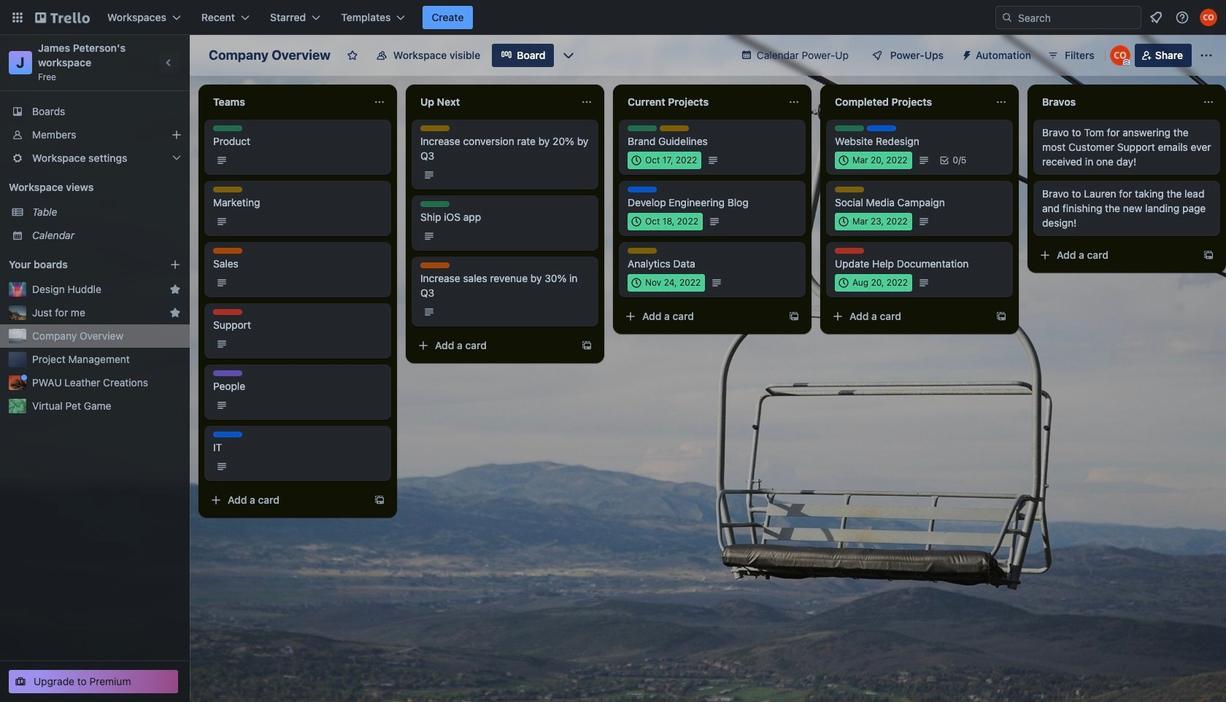 Task type: locate. For each thing, give the bounding box(es) containing it.
0 notifications image
[[1147, 9, 1165, 26]]

0 horizontal spatial create from template… image
[[581, 340, 593, 352]]

None checkbox
[[628, 152, 702, 169], [628, 213, 703, 231], [628, 152, 702, 169], [628, 213, 703, 231]]

1 horizontal spatial create from template… image
[[996, 311, 1007, 323]]

0 vertical spatial color: orange, title: "sales" element
[[213, 248, 242, 254]]

color: blue, title: "it" element
[[867, 126, 896, 131], [628, 187, 657, 193], [213, 432, 242, 438]]

1 horizontal spatial color: red, title: "support" element
[[835, 248, 864, 254]]

None text field
[[204, 91, 368, 114], [826, 91, 990, 114], [1034, 91, 1197, 114], [204, 91, 368, 114], [826, 91, 990, 114], [1034, 91, 1197, 114]]

0 vertical spatial starred icon image
[[169, 284, 181, 296]]

1 vertical spatial color: orange, title: "sales" element
[[420, 263, 450, 269]]

your boards with 6 items element
[[9, 256, 147, 274]]

1 vertical spatial create from template… image
[[996, 311, 1007, 323]]

2 vertical spatial create from template… image
[[374, 495, 385, 507]]

create from template… image
[[1203, 250, 1215, 261], [996, 311, 1007, 323], [374, 495, 385, 507]]

2 vertical spatial color: blue, title: "it" element
[[213, 432, 242, 438]]

Board name text field
[[201, 44, 338, 67]]

color: orange, title: "sales" element
[[213, 248, 242, 254], [420, 263, 450, 269]]

workspace navigation collapse icon image
[[159, 53, 180, 73]]

this member is an admin of this board. image
[[1123, 59, 1130, 66]]

color: yellow, title: "marketing" element
[[420, 126, 450, 131], [660, 126, 689, 131], [213, 187, 242, 193], [835, 187, 864, 193], [628, 248, 657, 254]]

0 vertical spatial color: blue, title: "it" element
[[867, 126, 896, 131]]

1 horizontal spatial create from template… image
[[788, 311, 800, 323]]

0 vertical spatial color: red, title: "support" element
[[835, 248, 864, 254]]

color: red, title: "support" element
[[835, 248, 864, 254], [213, 309, 242, 315]]

0 horizontal spatial color: red, title: "support" element
[[213, 309, 242, 315]]

2 horizontal spatial create from template… image
[[1203, 250, 1215, 261]]

1 horizontal spatial color: blue, title: "it" element
[[628, 187, 657, 193]]

None text field
[[412, 91, 575, 114], [619, 91, 782, 114], [412, 91, 575, 114], [619, 91, 782, 114]]

customize views image
[[562, 48, 576, 63]]

starred icon image
[[169, 284, 181, 296], [169, 307, 181, 319]]

color: green, title: "product" element
[[213, 126, 242, 131], [628, 126, 657, 131], [835, 126, 864, 131], [420, 201, 450, 207]]

0 horizontal spatial create from template… image
[[374, 495, 385, 507]]

star or unstar board image
[[347, 50, 358, 61]]

None checkbox
[[835, 152, 912, 169], [835, 213, 912, 231], [628, 274, 705, 292], [835, 274, 912, 292], [835, 152, 912, 169], [835, 213, 912, 231], [628, 274, 705, 292], [835, 274, 912, 292]]

create from template… image
[[788, 311, 800, 323], [581, 340, 593, 352]]

0 vertical spatial create from template… image
[[788, 311, 800, 323]]

0 vertical spatial create from template… image
[[1203, 250, 1215, 261]]

0 horizontal spatial color: blue, title: "it" element
[[213, 432, 242, 438]]

open information menu image
[[1175, 10, 1190, 25]]

1 vertical spatial starred icon image
[[169, 307, 181, 319]]

christina overa (christinaovera) image
[[1110, 45, 1130, 66]]



Task type: describe. For each thing, give the bounding box(es) containing it.
2 horizontal spatial color: blue, title: "it" element
[[867, 126, 896, 131]]

2 starred icon image from the top
[[169, 307, 181, 319]]

back to home image
[[35, 6, 90, 29]]

Search field
[[1013, 7, 1141, 28]]

add board image
[[169, 259, 181, 271]]

show menu image
[[1199, 48, 1214, 63]]

1 vertical spatial create from template… image
[[581, 340, 593, 352]]

0 horizontal spatial color: orange, title: "sales" element
[[213, 248, 242, 254]]

christina overa (christinaovera) image
[[1200, 9, 1218, 26]]

sm image
[[955, 44, 976, 64]]

1 horizontal spatial color: orange, title: "sales" element
[[420, 263, 450, 269]]

1 vertical spatial color: blue, title: "it" element
[[628, 187, 657, 193]]

search image
[[1001, 12, 1013, 23]]

create from template… image for rightmost the color: red, title: "support" element
[[996, 311, 1007, 323]]

1 vertical spatial color: red, title: "support" element
[[213, 309, 242, 315]]

create from template… image for the left 'color: orange, title: "sales"' element
[[374, 495, 385, 507]]

primary element
[[0, 0, 1226, 35]]

color: purple, title: "people" element
[[213, 371, 242, 377]]

1 starred icon image from the top
[[169, 284, 181, 296]]



Task type: vqa. For each thing, say whether or not it's contained in the screenshot.
3 / 4
no



